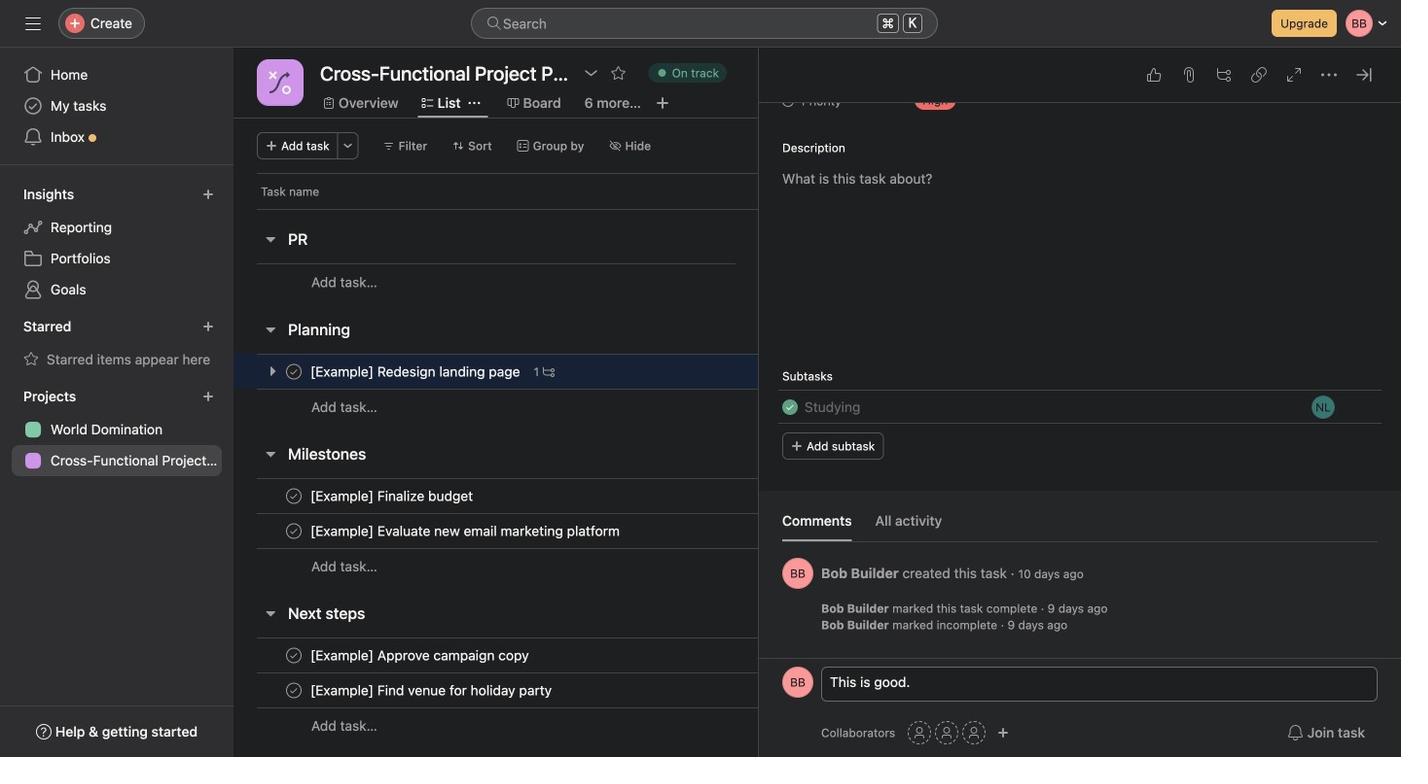 Task type: locate. For each thing, give the bounding box(es) containing it.
open user profile image
[[782, 558, 813, 590], [782, 667, 813, 699]]

task name text field down the [example] finalize budget cell
[[306, 522, 626, 541]]

task name text field inside "[example] evaluate new email marketing platform" cell
[[306, 522, 626, 541]]

3 mark complete image from the top
[[282, 680, 306, 703]]

None field
[[471, 8, 938, 39]]

Mark complete checkbox
[[282, 520, 306, 543], [282, 645, 306, 668]]

2 mark complete checkbox from the top
[[282, 485, 306, 508]]

task name text field up [example] find venue for holiday party cell
[[306, 647, 535, 666]]

2 task name text field from the top
[[306, 647, 535, 666]]

2 mark complete image from the top
[[282, 645, 306, 668]]

1 task name text field from the top
[[306, 522, 626, 541]]

1 vertical spatial mark complete image
[[282, 645, 306, 668]]

task name text field inside [example] redesign landing page cell
[[306, 362, 526, 382]]

1 vertical spatial task name text field
[[306, 487, 479, 506]]

Task name text field
[[306, 362, 526, 382], [306, 487, 479, 506]]

2 task name text field from the top
[[306, 487, 479, 506]]

mark complete checkbox for task name text field in the the [example] finalize budget cell
[[282, 485, 306, 508]]

0 vertical spatial open user profile image
[[782, 558, 813, 590]]

mark complete image inside the [example] finalize budget cell
[[282, 485, 306, 508]]

1 vertical spatial open user profile image
[[782, 667, 813, 699]]

mark complete checkbox inside [example] find venue for holiday party cell
[[282, 680, 306, 703]]

full screen image
[[1286, 67, 1302, 83]]

mark complete checkbox inside [example] approve campaign copy cell
[[282, 645, 306, 668]]

starred element
[[0, 309, 234, 379]]

3 task name text field from the top
[[306, 682, 558, 701]]

0 vertical spatial mark complete checkbox
[[282, 360, 306, 384]]

collapse task list for this group image
[[263, 232, 278, 247], [263, 322, 278, 338]]

mark complete image for [example] find venue for holiday party cell
[[282, 680, 306, 703]]

0 vertical spatial task name text field
[[306, 362, 526, 382]]

1 mark complete checkbox from the top
[[282, 360, 306, 384]]

[example] redesign landing page cell
[[234, 354, 759, 390]]

collapse task list for this group image
[[263, 447, 278, 462], [263, 606, 278, 622]]

0 vertical spatial mark complete checkbox
[[282, 520, 306, 543]]

row
[[234, 173, 831, 209], [257, 208, 759, 210], [234, 264, 947, 301], [234, 389, 947, 425], [234, 479, 947, 515], [234, 514, 947, 550], [234, 549, 947, 585], [234, 638, 947, 674], [234, 673, 947, 709], [234, 708, 947, 744]]

1 vertical spatial collapse task list for this group image
[[263, 322, 278, 338]]

task name text field down [example] approve campaign copy cell
[[306, 682, 558, 701]]

Task name text field
[[306, 522, 626, 541], [306, 647, 535, 666], [306, 682, 558, 701]]

mark complete image
[[282, 485, 306, 508], [282, 520, 306, 543], [282, 680, 306, 703]]

0 vertical spatial mark complete image
[[282, 485, 306, 508]]

Mark complete checkbox
[[282, 360, 306, 384], [282, 485, 306, 508], [282, 680, 306, 703]]

1 mark complete checkbox from the top
[[282, 520, 306, 543]]

task name text field for mark complete checkbox within [example] approve campaign copy cell
[[306, 647, 535, 666]]

2 vertical spatial mark complete image
[[282, 680, 306, 703]]

global element
[[0, 48, 234, 164]]

1 open user profile image from the top
[[782, 558, 813, 590]]

mark complete image inside [example] find venue for holiday party cell
[[282, 680, 306, 703]]

Search tasks, projects, and more text field
[[471, 8, 938, 39]]

mark complete checkbox inside the [example] finalize budget cell
[[282, 485, 306, 508]]

2 collapse task list for this group image from the top
[[263, 606, 278, 622]]

None text field
[[315, 55, 574, 90]]

0 vertical spatial mark complete image
[[282, 360, 306, 384]]

mark complete checkbox inside [example] redesign landing page cell
[[282, 360, 306, 384]]

2 mark complete checkbox from the top
[[282, 645, 306, 668]]

edit comment document
[[822, 672, 1377, 715]]

add subtask image
[[1216, 67, 1232, 83]]

completed image
[[778, 396, 802, 419]]

task name text field inside [example] find venue for holiday party cell
[[306, 682, 558, 701]]

mark complete image
[[282, 360, 306, 384], [282, 645, 306, 668]]

mark complete checkbox inside "[example] evaluate new email marketing platform" cell
[[282, 520, 306, 543]]

1 task name text field from the top
[[306, 362, 526, 382]]

projects element
[[0, 379, 234, 481]]

2 vertical spatial task name text field
[[306, 682, 558, 701]]

main content
[[759, 0, 1401, 659]]

3 mark complete checkbox from the top
[[282, 680, 306, 703]]

mark complete image inside "[example] evaluate new email marketing platform" cell
[[282, 520, 306, 543]]

2 vertical spatial mark complete checkbox
[[282, 680, 306, 703]]

1 mark complete image from the top
[[282, 485, 306, 508]]

list item
[[759, 390, 1401, 425]]

task name text field inside the [example] finalize budget cell
[[306, 487, 479, 506]]

1 vertical spatial mark complete checkbox
[[282, 485, 306, 508]]

1 mark complete image from the top
[[282, 360, 306, 384]]

2 mark complete image from the top
[[282, 520, 306, 543]]

0 vertical spatial collapse task list for this group image
[[263, 447, 278, 462]]

[example] find venue for holiday party cell
[[234, 673, 759, 709]]

0 vertical spatial task name text field
[[306, 522, 626, 541]]

0 vertical spatial collapse task list for this group image
[[263, 232, 278, 247]]

add to starred image
[[611, 65, 626, 81]]

[example] evaluate new email marketing platform cell
[[234, 514, 759, 550]]

tab list
[[782, 511, 1378, 543]]

task name text field inside [example] approve campaign copy cell
[[306, 647, 535, 666]]

1 vertical spatial mark complete image
[[282, 520, 306, 543]]

1 vertical spatial collapse task list for this group image
[[263, 606, 278, 622]]

Task Name text field
[[805, 397, 860, 418]]

2 open user profile image from the top
[[782, 667, 813, 699]]

1 collapse task list for this group image from the top
[[263, 447, 278, 462]]

new project or portfolio image
[[202, 391, 214, 403]]

1 vertical spatial mark complete checkbox
[[282, 645, 306, 668]]

1 vertical spatial task name text field
[[306, 647, 535, 666]]

insights element
[[0, 177, 234, 309]]



Task type: vqa. For each thing, say whether or not it's contained in the screenshot.
Type the name of a team, a project, or people Text Box
no



Task type: describe. For each thing, give the bounding box(es) containing it.
1 subtask image
[[543, 366, 555, 378]]

add items to starred image
[[202, 321, 214, 333]]

toggle assignee popover image
[[1312, 396, 1335, 419]]

Completed checkbox
[[778, 396, 802, 419]]

show options image
[[583, 65, 599, 81]]

line_and_symbols image
[[269, 71, 292, 94]]

mark complete image for the [example] finalize budget cell
[[282, 485, 306, 508]]

mark complete checkbox for task name text box within [example] find venue for holiday party cell
[[282, 680, 306, 703]]

collapse task list for this group image for the [example] finalize budget cell
[[263, 447, 278, 462]]

more actions for this task image
[[1321, 67, 1337, 83]]

mark complete image for "[example] evaluate new email marketing platform" cell
[[282, 520, 306, 543]]

tab actions image
[[469, 97, 480, 109]]

copy task link image
[[1251, 67, 1267, 83]]

hide sidebar image
[[25, 16, 41, 31]]

mark complete image inside [example] approve campaign copy cell
[[282, 645, 306, 668]]

header milestones tree grid
[[234, 479, 947, 585]]

close details image
[[1356, 67, 1372, 83]]

new insights image
[[202, 189, 214, 200]]

expand subtask list for the task [example] redesign landing page image
[[265, 364, 280, 379]]

header planning tree grid
[[234, 354, 947, 425]]

tab list inside [example] redesign landing page dialog
[[782, 511, 1378, 543]]

more actions image
[[342, 140, 354, 152]]

2 collapse task list for this group image from the top
[[263, 322, 278, 338]]

collapse task list for this group image for [example] approve campaign copy cell
[[263, 606, 278, 622]]

[example] approve campaign copy cell
[[234, 638, 759, 674]]

mark complete checkbox for "[example] evaluate new email marketing platform" cell
[[282, 520, 306, 543]]

header next steps tree grid
[[234, 638, 947, 744]]

mark complete image inside [example] redesign landing page cell
[[282, 360, 306, 384]]

attachments: add a file to this task, [example] redesign landing page image
[[1181, 67, 1197, 83]]

[example] redesign landing page dialog
[[759, 0, 1401, 758]]

mark complete checkbox for [example] approve campaign copy cell
[[282, 645, 306, 668]]

1 collapse task list for this group image from the top
[[263, 232, 278, 247]]

add or remove collaborators image
[[997, 728, 1009, 739]]

0 likes. click to like this task image
[[1146, 67, 1162, 83]]

[example] finalize budget cell
[[234, 479, 759, 515]]

task name text field for mark complete checkbox in the "[example] evaluate new email marketing platform" cell
[[306, 522, 626, 541]]

add tab image
[[655, 95, 670, 111]]



